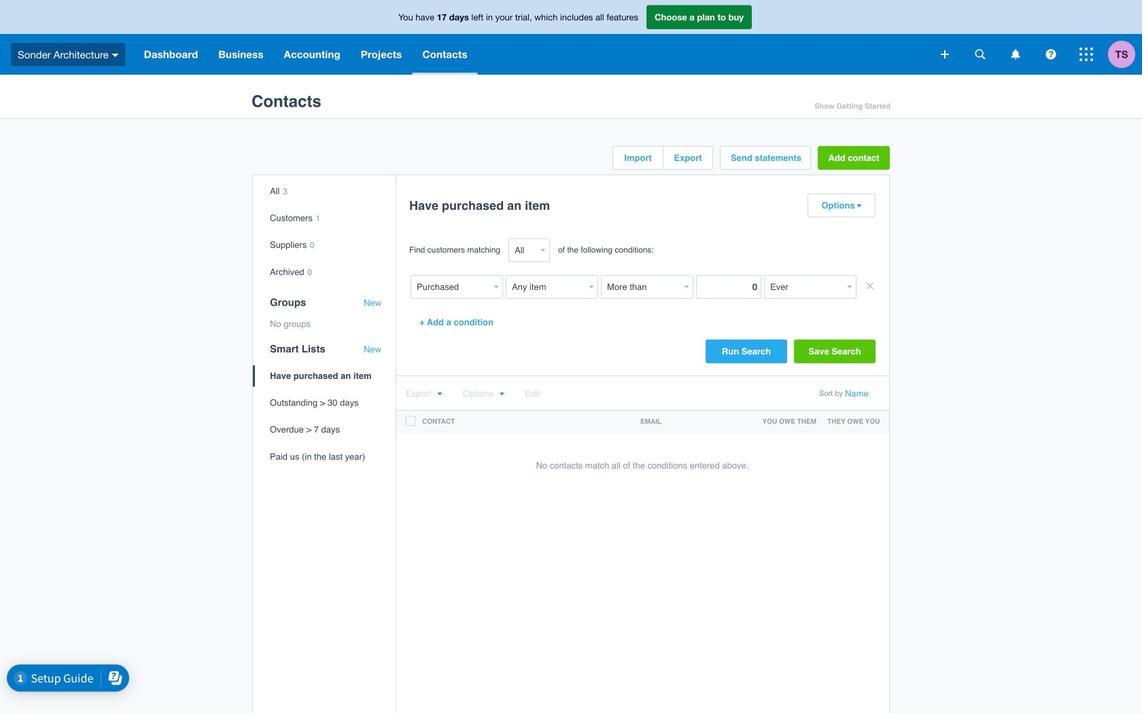 Task type: describe. For each thing, give the bounding box(es) containing it.
1 horizontal spatial svg image
[[1080, 48, 1093, 61]]

1 vertical spatial el image
[[437, 392, 442, 397]]



Task type: locate. For each thing, give the bounding box(es) containing it.
None text field
[[601, 275, 681, 299]]

All text field
[[509, 239, 538, 262]]

0 horizontal spatial el image
[[437, 392, 442, 397]]

el image
[[856, 204, 862, 209], [437, 392, 442, 397]]

None text field
[[411, 275, 491, 299], [506, 275, 586, 299], [696, 275, 761, 299], [764, 275, 844, 299], [411, 275, 491, 299], [506, 275, 586, 299], [696, 275, 761, 299], [764, 275, 844, 299]]

el image
[[499, 392, 504, 397]]

svg image
[[1080, 48, 1093, 61], [975, 49, 986, 59]]

0 horizontal spatial svg image
[[975, 49, 986, 59]]

svg image
[[1011, 49, 1020, 59], [1046, 49, 1056, 59], [941, 50, 949, 58], [112, 54, 119, 57]]

1 horizontal spatial el image
[[856, 204, 862, 209]]

0 vertical spatial el image
[[856, 204, 862, 209]]

banner
[[0, 0, 1142, 75]]



Task type: vqa. For each thing, say whether or not it's contained in the screenshot.
the All text box
yes



